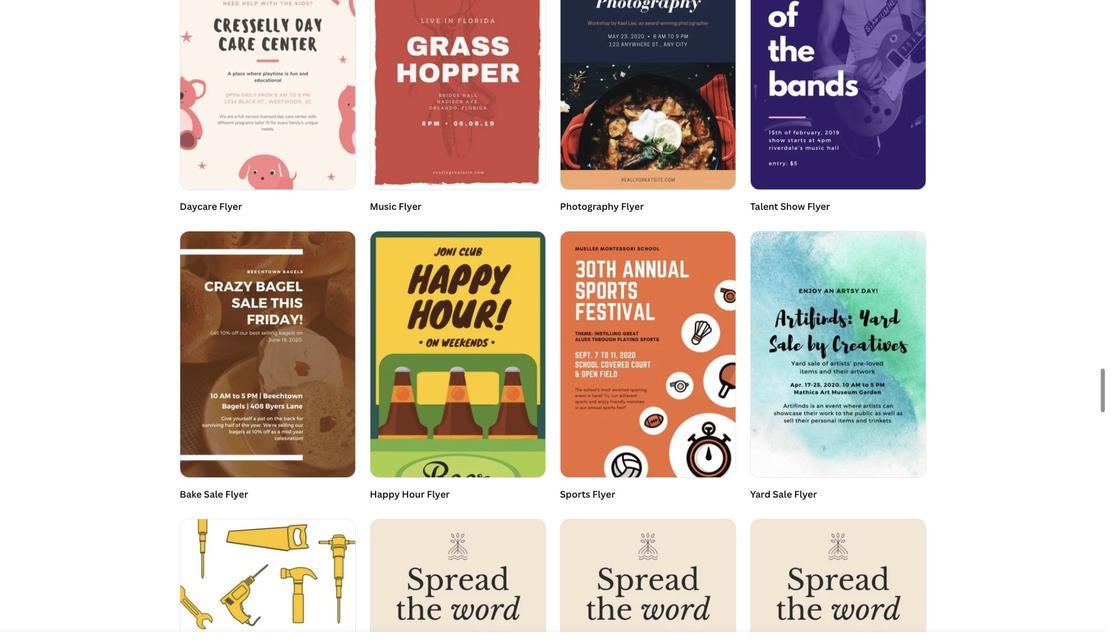 Task type: describe. For each thing, give the bounding box(es) containing it.
talent
[[750, 200, 779, 213]]

sports flyer
[[560, 488, 615, 501]]

daycare flyer image
[[180, 0, 355, 190]]

flyer right daycare
[[219, 200, 242, 213]]

flyer right photography
[[621, 200, 644, 213]]

music flyer image
[[371, 0, 546, 190]]

yard sale flyer link
[[750, 231, 927, 505]]

graduation flyer image
[[561, 519, 736, 632]]

flyer inside "link"
[[225, 488, 248, 501]]

flyer right sports
[[593, 488, 615, 501]]

photography flyer link
[[560, 0, 736, 217]]

happy hour flyer link
[[370, 231, 546, 505]]

happy
[[370, 488, 400, 501]]

photography flyer
[[560, 200, 644, 213]]

new year flyer image
[[751, 519, 926, 632]]

talent show flyer
[[750, 200, 830, 213]]

sports flyer image
[[561, 231, 736, 478]]

meet the teacher flyer image
[[371, 519, 546, 632]]

daycare flyer
[[180, 200, 242, 213]]

bake sale flyer image
[[180, 231, 355, 478]]

show
[[781, 200, 805, 213]]

daycare flyer link
[[180, 0, 356, 217]]

photography flyer image
[[561, 0, 736, 190]]

yard
[[750, 488, 771, 501]]

daycare
[[180, 200, 217, 213]]

yard sale flyer image
[[751, 231, 926, 478]]



Task type: locate. For each thing, give the bounding box(es) containing it.
flyer right yard
[[794, 488, 817, 501]]

sports
[[560, 488, 590, 501]]

hour
[[402, 488, 425, 501]]

flyer right hour
[[427, 488, 450, 501]]

sale
[[204, 488, 223, 501], [773, 488, 792, 501]]

music flyer
[[370, 200, 422, 213]]

sports flyer link
[[560, 231, 736, 505]]

bake sale flyer
[[180, 488, 248, 501]]

music flyer link
[[370, 0, 546, 217]]

flyer
[[219, 200, 242, 213], [399, 200, 422, 213], [621, 200, 644, 213], [808, 200, 830, 213], [225, 488, 248, 501], [427, 488, 450, 501], [593, 488, 615, 501], [794, 488, 817, 501]]

sale inside "link"
[[204, 488, 223, 501]]

1 sale from the left
[[204, 488, 223, 501]]

flyer right show
[[808, 200, 830, 213]]

talent show flyer image
[[751, 0, 926, 190]]

sale right yard
[[773, 488, 792, 501]]

happy hour flyer
[[370, 488, 450, 501]]

yard sale flyer
[[750, 488, 817, 501]]

0 horizontal spatial sale
[[204, 488, 223, 501]]

sale right the bake
[[204, 488, 223, 501]]

1 horizontal spatial sale
[[773, 488, 792, 501]]

sale for yard
[[773, 488, 792, 501]]

happy hour flyer image
[[371, 231, 546, 478]]

flyer right the bake
[[225, 488, 248, 501]]

music
[[370, 200, 397, 213]]

construction flyer image
[[180, 519, 355, 632]]

2 sale from the left
[[773, 488, 792, 501]]

sale for bake
[[204, 488, 223, 501]]

bake
[[180, 488, 202, 501]]

talent show flyer link
[[750, 0, 927, 217]]

bake sale flyer link
[[180, 231, 356, 505]]

flyer right the music in the top left of the page
[[399, 200, 422, 213]]

photography
[[560, 200, 619, 213]]



Task type: vqa. For each thing, say whether or not it's contained in the screenshot.
Yard Sale Flyer link
yes



